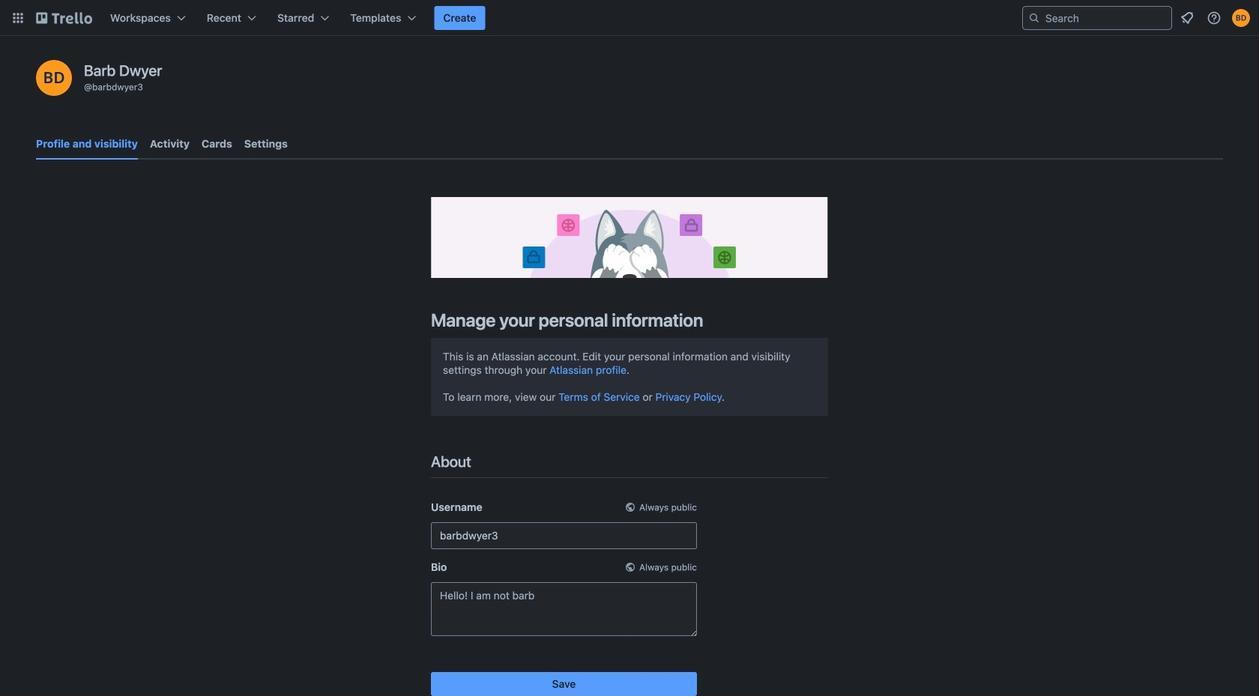 Task type: vqa. For each thing, say whether or not it's contained in the screenshot.
3rd next from the bottom
no



Task type: locate. For each thing, give the bounding box(es) containing it.
Search field
[[1041, 7, 1172, 28]]

0 vertical spatial barb dwyer (barbdwyer3) image
[[1233, 9, 1251, 27]]

1 vertical spatial barb dwyer (barbdwyer3) image
[[36, 60, 72, 96]]

barb dwyer (barbdwyer3) image down back to home image
[[36, 60, 72, 96]]

barb dwyer (barbdwyer3) image
[[1233, 9, 1251, 27], [36, 60, 72, 96]]

open information menu image
[[1207, 10, 1222, 25]]

None text field
[[431, 523, 697, 550]]

barb dwyer (barbdwyer3) image right 'open information menu' image
[[1233, 9, 1251, 27]]

None text field
[[431, 583, 697, 637]]



Task type: describe. For each thing, give the bounding box(es) containing it.
search image
[[1029, 12, 1041, 24]]

back to home image
[[36, 6, 92, 30]]

primary element
[[0, 0, 1260, 36]]

0 horizontal spatial barb dwyer (barbdwyer3) image
[[36, 60, 72, 96]]

1 horizontal spatial barb dwyer (barbdwyer3) image
[[1233, 9, 1251, 27]]

0 notifications image
[[1179, 9, 1197, 27]]



